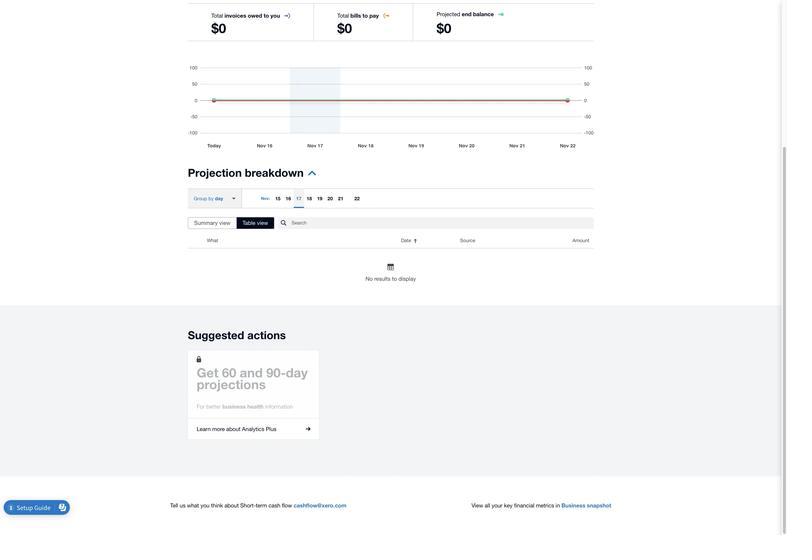Task type: describe. For each thing, give the bounding box(es) containing it.
to inside "total invoices owed to you $0"
[[264, 12, 269, 19]]

source button
[[456, 233, 534, 248]]

learn more about analytics plus button
[[188, 419, 319, 440]]

0 horizontal spatial day
[[215, 195, 223, 201]]

source
[[460, 238, 475, 243]]

term
[[256, 503, 267, 509]]

to for total bills to pay $0
[[363, 12, 368, 19]]

invoices
[[225, 12, 246, 19]]

view for table view
[[257, 220, 268, 226]]

your
[[492, 503, 503, 509]]

view
[[472, 503, 483, 509]]

cashflow@xero.com
[[294, 502, 346, 509]]

table view
[[243, 220, 268, 226]]

group
[[194, 196, 207, 201]]

3 $0 from the left
[[437, 20, 451, 36]]

information
[[265, 404, 293, 410]]

21
[[338, 196, 343, 202]]

what button
[[203, 233, 397, 248]]

all
[[485, 503, 490, 509]]

learn
[[197, 426, 211, 432]]

pay
[[370, 12, 379, 19]]

in
[[556, 503, 560, 509]]

90-
[[266, 365, 286, 380]]

balance
[[473, 11, 494, 17]]

amount
[[573, 238, 589, 243]]

results
[[374, 276, 391, 282]]

nov :
[[261, 196, 270, 201]]

snapshot
[[587, 502, 611, 509]]

get 60 and 90-day projections
[[197, 365, 308, 392]]

metrics
[[536, 503, 554, 509]]

business
[[562, 502, 586, 509]]

16
[[286, 196, 291, 202]]

business snapshot link
[[562, 502, 611, 509]]

group by day
[[194, 195, 223, 201]]

$0 inside total bills to pay $0
[[337, 20, 352, 36]]

you inside tell us what you think about short-term cash flow cashflow@xero.com
[[201, 503, 210, 509]]

and
[[240, 365, 263, 380]]

what
[[187, 503, 199, 509]]

21 button
[[336, 189, 346, 208]]

Search for a document search field
[[292, 217, 594, 229]]

15
[[275, 196, 281, 202]]

display
[[399, 276, 416, 282]]

for
[[197, 404, 205, 410]]

17 button
[[294, 189, 304, 208]]

tell us what you think about short-term cash flow cashflow@xero.com
[[170, 502, 346, 509]]

17 nov 2023 element
[[294, 189, 304, 208]]

get
[[197, 365, 218, 380]]

list of upcoming transactions within the selected timeframe element
[[188, 233, 594, 283]]

16 button
[[283, 189, 294, 208]]

day inside get 60 and 90-day projections
[[286, 365, 308, 380]]

projected end balance
[[437, 11, 494, 17]]

key
[[504, 503, 513, 509]]

us
[[180, 503, 186, 509]]

total bills to pay $0
[[337, 12, 379, 36]]

$0 inside "total invoices owed to you $0"
[[211, 20, 226, 36]]

20
[[328, 196, 333, 202]]

22 button
[[352, 189, 362, 208]]

bills
[[351, 12, 361, 19]]



Task type: vqa. For each thing, say whether or not it's contained in the screenshot.
bottom 2
no



Task type: locate. For each thing, give the bounding box(es) containing it.
19
[[317, 196, 322, 202]]

$0
[[211, 20, 226, 36], [337, 20, 352, 36], [437, 20, 451, 36]]

0 horizontal spatial total
[[211, 13, 223, 19]]

to left the pay
[[363, 12, 368, 19]]

22
[[354, 196, 360, 202]]

financial
[[514, 503, 535, 509]]

about inside tell us what you think about short-term cash flow cashflow@xero.com
[[225, 503, 239, 509]]

0 vertical spatial you
[[271, 12, 280, 19]]

projections
[[197, 377, 266, 392]]

total inside "total invoices owed to you $0"
[[211, 13, 223, 19]]

about right more
[[226, 426, 241, 432]]

more
[[212, 426, 225, 432]]

day
[[215, 195, 223, 201], [286, 365, 308, 380]]

18
[[307, 196, 312, 202]]

date
[[401, 238, 411, 243]]

view right summary in the top of the page
[[219, 220, 230, 226]]

projection breakdown
[[188, 166, 304, 179]]

learn more about analytics plus
[[197, 426, 277, 432]]

tell
[[170, 503, 178, 509]]

1 horizontal spatial total
[[337, 13, 349, 19]]

19 button
[[315, 189, 325, 208]]

you right owed
[[271, 12, 280, 19]]

to for no results to display
[[392, 276, 397, 282]]

2 view from the left
[[257, 220, 268, 226]]

what
[[207, 238, 218, 243]]

:
[[269, 196, 270, 201]]

total inside total bills to pay $0
[[337, 13, 349, 19]]

better
[[206, 404, 221, 410]]

15 button
[[273, 189, 283, 208]]

1 horizontal spatial day
[[286, 365, 308, 380]]

view right table at the left
[[257, 220, 268, 226]]

1 horizontal spatial view
[[257, 220, 268, 226]]

end
[[462, 11, 472, 17]]

1 view from the left
[[219, 220, 230, 226]]

flow
[[282, 503, 292, 509]]

you inside "total invoices owed to you $0"
[[271, 12, 280, 19]]

1 horizontal spatial you
[[271, 12, 280, 19]]

analytics
[[242, 426, 264, 432]]

1 total from the left
[[211, 13, 223, 19]]

owed
[[248, 12, 262, 19]]

18 button
[[304, 189, 315, 208]]

total for $0
[[337, 13, 349, 19]]

actions
[[247, 329, 286, 342]]

summary
[[194, 220, 218, 226]]

60
[[222, 365, 236, 380]]

total for you
[[211, 13, 223, 19]]

to right results
[[392, 276, 397, 282]]

table
[[243, 220, 256, 226]]

health
[[247, 403, 264, 410]]

view for summary view
[[219, 220, 230, 226]]

to inside list of upcoming transactions within the selected timeframe element
[[392, 276, 397, 282]]

date button
[[397, 233, 456, 248]]

1 vertical spatial about
[[225, 503, 239, 509]]

2 $0 from the left
[[337, 20, 352, 36]]

$0 down projected
[[437, 20, 451, 36]]

17
[[296, 196, 302, 202]]

0 horizontal spatial $0
[[211, 20, 226, 36]]

total
[[211, 13, 223, 19], [337, 13, 349, 19]]

you
[[271, 12, 280, 19], [201, 503, 210, 509]]

cash
[[269, 503, 280, 509]]

projection
[[188, 166, 242, 179]]

plus
[[266, 426, 277, 432]]

2 horizontal spatial $0
[[437, 20, 451, 36]]

for better business health information
[[197, 403, 293, 410]]

suggested actions
[[188, 329, 286, 342]]

business
[[222, 403, 246, 410]]

total left bills on the left top of the page
[[337, 13, 349, 19]]

1 $0 from the left
[[211, 20, 226, 36]]

1 horizontal spatial $0
[[337, 20, 352, 36]]

you right what
[[201, 503, 210, 509]]

nov
[[261, 196, 269, 201]]

1 vertical spatial you
[[201, 503, 210, 509]]

2 total from the left
[[337, 13, 349, 19]]

2 horizontal spatial to
[[392, 276, 397, 282]]

breakdown
[[245, 166, 304, 179]]

$0 down bills on the left top of the page
[[337, 20, 352, 36]]

by
[[208, 196, 214, 201]]

view all your key financial metrics in business snapshot
[[472, 502, 611, 509]]

$0 down invoices
[[211, 20, 226, 36]]

projection breakdown view option group
[[188, 217, 274, 229]]

1 vertical spatial day
[[286, 365, 308, 380]]

total left invoices
[[211, 13, 223, 19]]

projected
[[437, 11, 460, 17]]

0 vertical spatial day
[[215, 195, 223, 201]]

about inside button
[[226, 426, 241, 432]]

to
[[264, 12, 269, 19], [363, 12, 368, 19], [392, 276, 397, 282]]

to right owed
[[264, 12, 269, 19]]

think
[[211, 503, 223, 509]]

suggested
[[188, 329, 244, 342]]

20 button
[[325, 189, 336, 208]]

view
[[219, 220, 230, 226], [257, 220, 268, 226]]

amount button
[[534, 233, 594, 248]]

about right think
[[225, 503, 239, 509]]

projection breakdown button
[[188, 166, 316, 184]]

no
[[366, 276, 373, 282]]

about
[[226, 426, 241, 432], [225, 503, 239, 509]]

cashflow@xero.com link
[[294, 502, 346, 509]]

0 horizontal spatial you
[[201, 503, 210, 509]]

total invoices owed to you $0
[[211, 12, 280, 36]]

short-
[[240, 503, 256, 509]]

1 horizontal spatial to
[[363, 12, 368, 19]]

summary view
[[194, 220, 230, 226]]

0 vertical spatial about
[[226, 426, 241, 432]]

0 horizontal spatial to
[[264, 12, 269, 19]]

no results to display
[[366, 276, 416, 282]]

0 horizontal spatial view
[[219, 220, 230, 226]]

to inside total bills to pay $0
[[363, 12, 368, 19]]



